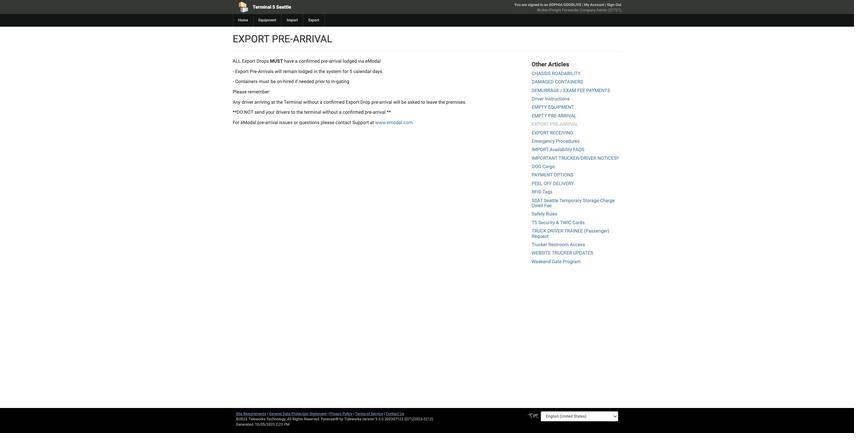Task type: locate. For each thing, give the bounding box(es) containing it.
signed
[[528, 3, 539, 7]]

account
[[590, 3, 604, 7]]

2 - from the top
[[233, 79, 234, 84]]

a
[[295, 58, 298, 64], [320, 99, 322, 105], [339, 110, 342, 115]]

the
[[319, 69, 325, 74], [276, 99, 283, 105], [438, 99, 445, 105], [296, 110, 303, 115]]

2 vertical spatial arrival
[[265, 120, 278, 125]]

0 horizontal spatial arrival
[[265, 120, 278, 125]]

www.emodal.com link
[[375, 120, 413, 125]]

0 vertical spatial emodal
[[365, 58, 381, 64]]

via
[[358, 58, 364, 64]]

- up 'please'
[[233, 79, 234, 84]]

1 vertical spatial lodged
[[298, 69, 313, 74]]

your
[[266, 110, 275, 115]]

oog
[[532, 164, 541, 169]]

0 horizontal spatial seattle
[[276, 4, 291, 10]]

5 inside "link"
[[272, 4, 275, 10]]

trucker
[[532, 242, 547, 247]]

1 horizontal spatial to
[[326, 79, 330, 84]]

program
[[563, 259, 581, 264]]

1 vertical spatial confirmed
[[324, 99, 345, 105]]

access
[[570, 242, 585, 247]]

demurrage / exam fee payments link
[[532, 88, 610, 93]]

protection
[[291, 412, 309, 416]]

0 vertical spatial be
[[271, 79, 276, 84]]

1 horizontal spatial emodal
[[365, 58, 381, 64]]

requirements
[[243, 412, 266, 416]]

arrival up receiving
[[560, 121, 578, 127]]

seattle down tags
[[544, 198, 558, 203]]

sophia
[[549, 3, 563, 7]]

seattle inside other articles chassis roadability damaged containers demurrage / exam fee payments driver instructions empty equipment empty pre-arrival export pre-arrival export receiving emergency procedures import availability faqs important trucker/driver notices!! oog cargo payment options peel off delivery rfid tags ssat seattle temporary storage charge dwell fee safety rules t5 security & twic cards truck driver trainee (passenger) request trucker restroom access website trucker updates weekend gate program
[[544, 198, 558, 203]]

lodged up for
[[343, 58, 357, 64]]

to right drivers
[[291, 110, 295, 115]]

0 horizontal spatial 5
[[272, 4, 275, 10]]

roadability
[[552, 71, 581, 76]]

emodal up the days.
[[365, 58, 381, 64]]

1 vertical spatial 5
[[350, 69, 352, 74]]

confirmed down any driver arriving at the terminal without a confirmed export drop pre-arrival will be asked to leave the premises.
[[343, 110, 364, 115]]

1 horizontal spatial at
[[370, 120, 374, 125]]

arrival down your
[[265, 120, 278, 125]]

privacy policy link
[[329, 412, 352, 416]]

emergency
[[532, 138, 555, 144]]

1 - from the top
[[233, 69, 234, 74]]

import link
[[281, 14, 303, 27]]

| up forecast®
[[328, 412, 329, 416]]

0 vertical spatial to
[[326, 79, 330, 84]]

pre- down empty pre-arrival link
[[550, 121, 560, 127]]

receiving
[[550, 130, 573, 135]]

1 vertical spatial seattle
[[544, 198, 558, 203]]

0 horizontal spatial terminal
[[253, 4, 271, 10]]

sign out link
[[607, 3, 621, 7]]

dwell
[[532, 203, 543, 208]]

1 vertical spatial empty
[[532, 113, 547, 118]]

- down all
[[233, 69, 234, 74]]

pre- down empty equipment 'link'
[[548, 113, 558, 118]]

2 vertical spatial to
[[291, 110, 295, 115]]

1 vertical spatial in
[[314, 69, 317, 74]]

tideworks
[[344, 417, 361, 421]]

terminal up drivers
[[284, 99, 302, 105]]

lodged
[[343, 58, 357, 64], [298, 69, 313, 74]]

1 horizontal spatial without
[[322, 110, 338, 115]]

goodlive
[[564, 3, 581, 7]]

5 right for
[[350, 69, 352, 74]]

weekend
[[532, 259, 551, 264]]

if
[[295, 79, 298, 84]]

0 vertical spatial -
[[233, 69, 234, 74]]

you are signed in as sophia goodlive | my account | sign out broker/freight forwarder company admin (57721)
[[514, 3, 621, 12]]

peel off delivery link
[[532, 181, 574, 186]]

gating
[[336, 79, 349, 84]]

10/05/2023
[[255, 422, 275, 427]]

0 horizontal spatial in
[[314, 69, 317, 74]]

version
[[362, 417, 374, 421]]

0 vertical spatial terminal
[[253, 4, 271, 10]]

cargo
[[542, 164, 555, 169]]

service
[[371, 412, 383, 416]]

in up 'prior'
[[314, 69, 317, 74]]

confirmed
[[299, 58, 320, 64], [324, 99, 345, 105], [343, 110, 364, 115]]

lodged up the needed
[[298, 69, 313, 74]]

pre-
[[321, 58, 329, 64], [371, 99, 379, 105], [365, 110, 373, 115], [257, 120, 265, 125]]

be left asked
[[401, 99, 406, 105]]

0 vertical spatial a
[[295, 58, 298, 64]]

export down home link
[[233, 33, 269, 45]]

seattle up the import
[[276, 4, 291, 10]]

without up **do not send your drivers to the terminal without a confirmed pre-arrival.**
[[303, 99, 319, 105]]

chassis roadability link
[[532, 71, 581, 76]]

will down must
[[275, 69, 282, 74]]

1 horizontal spatial in
[[540, 3, 543, 7]]

asked
[[408, 99, 420, 105]]

system
[[326, 69, 341, 74]]

0 vertical spatial arrival
[[329, 58, 342, 64]]

(passenger)
[[584, 228, 609, 234]]

drivers
[[276, 110, 290, 115]]

- for - containers must be on-hired if needed prior to in-gating
[[233, 79, 234, 84]]

0 vertical spatial at
[[271, 99, 275, 105]]

truck
[[532, 228, 546, 234]]

other articles chassis roadability damaged containers demurrage / exam fee payments driver instructions empty equipment empty pre-arrival export pre-arrival export receiving emergency procedures import availability faqs important trucker/driver notices!! oog cargo payment options peel off delivery rfid tags ssat seattle temporary storage charge dwell fee safety rules t5 security & twic cards truck driver trainee (passenger) request trucker restroom access website trucker updates weekend gate program
[[532, 61, 619, 264]]

a up terminal
[[320, 99, 322, 105]]

t5 security & twic cards link
[[532, 220, 585, 225]]

0 vertical spatial seattle
[[276, 4, 291, 10]]

import availability faqs link
[[532, 147, 584, 152]]

any driver arriving at the terminal without a confirmed export drop pre-arrival will be asked to leave the premises.
[[233, 99, 466, 105]]

0 horizontal spatial without
[[303, 99, 319, 105]]

important
[[532, 155, 558, 161]]

empty down empty equipment 'link'
[[532, 113, 547, 118]]

without up "please"
[[322, 110, 338, 115]]

export up emergency in the right of the page
[[532, 130, 549, 135]]

restroom
[[548, 242, 569, 247]]

for emodal pre-arrival issues or questions please contact support at www.emodal.com
[[233, 120, 413, 125]]

arrival up arrival.**
[[379, 99, 392, 105]]

safety rules link
[[532, 211, 557, 217]]

0 vertical spatial empty
[[532, 105, 547, 110]]

arrival up system at the left top
[[329, 58, 342, 64]]

0 vertical spatial in
[[540, 3, 543, 7]]

in-
[[331, 79, 336, 84]]

empty down driver
[[532, 105, 547, 110]]

1 vertical spatial emodal
[[241, 120, 256, 125]]

0 vertical spatial 5
[[272, 4, 275, 10]]

1 horizontal spatial will
[[393, 99, 400, 105]]

pre- down import link
[[272, 33, 293, 45]]

please
[[233, 89, 247, 94]]

1 vertical spatial at
[[370, 120, 374, 125]]

1 horizontal spatial seattle
[[544, 198, 558, 203]]

|
[[582, 3, 583, 7], [605, 3, 606, 7], [267, 412, 268, 416], [328, 412, 329, 416], [353, 412, 354, 416], [384, 412, 385, 416]]

0 horizontal spatial lodged
[[298, 69, 313, 74]]

0 horizontal spatial emodal
[[241, 120, 256, 125]]

2 vertical spatial a
[[339, 110, 342, 115]]

pre- down drop
[[365, 110, 373, 115]]

0 horizontal spatial at
[[271, 99, 275, 105]]

privacy
[[329, 412, 342, 416]]

| up 9.5.0.202307122
[[384, 412, 385, 416]]

emodal down not at the top
[[241, 120, 256, 125]]

1 horizontal spatial 5
[[350, 69, 352, 74]]

you
[[514, 3, 521, 7]]

site
[[236, 412, 242, 416]]

sign
[[607, 3, 615, 7]]

1 vertical spatial -
[[233, 79, 234, 84]]

confirmed up "- export pre-arrivals will remain lodged in the system for 5 calendar days."
[[299, 58, 320, 64]]

trainee
[[564, 228, 583, 234]]

be left on-
[[271, 79, 276, 84]]

premises.
[[446, 99, 466, 105]]

export up export receiving link
[[532, 121, 549, 127]]

exam
[[563, 88, 576, 93]]

1 horizontal spatial arrival
[[329, 58, 342, 64]]

1 vertical spatial will
[[393, 99, 400, 105]]

home
[[238, 18, 248, 22]]

terminal up equipment
[[253, 4, 271, 10]]

drops
[[257, 58, 269, 64]]

will
[[275, 69, 282, 74], [393, 99, 400, 105]]

0 vertical spatial will
[[275, 69, 282, 74]]

5 up equipment
[[272, 4, 275, 10]]

pre- right drop
[[371, 99, 379, 105]]

please
[[321, 120, 334, 125]]

0 horizontal spatial be
[[271, 79, 276, 84]]

not
[[244, 110, 253, 115]]

arrival down equipment
[[558, 113, 576, 118]]

2 horizontal spatial a
[[339, 110, 342, 115]]

1 vertical spatial terminal
[[284, 99, 302, 105]]

weekend gate program link
[[532, 259, 581, 264]]

the right leave
[[438, 99, 445, 105]]

1 vertical spatial a
[[320, 99, 322, 105]]

empty
[[532, 105, 547, 110], [532, 113, 547, 118]]

export receiving link
[[532, 130, 573, 135]]

1 horizontal spatial terminal
[[284, 99, 302, 105]]

us
[[400, 412, 404, 416]]

twic
[[560, 220, 571, 225]]

0 vertical spatial lodged
[[343, 58, 357, 64]]

- for - export pre-arrivals will remain lodged in the system for 5 calendar days.
[[233, 69, 234, 74]]

the up or
[[296, 110, 303, 115]]

| left my
[[582, 3, 583, 7]]

0 vertical spatial pre-
[[272, 33, 293, 45]]

export
[[233, 33, 269, 45], [532, 121, 549, 127], [532, 130, 549, 135]]

0 horizontal spatial a
[[295, 58, 298, 64]]

2 horizontal spatial arrival
[[379, 99, 392, 105]]

any
[[233, 99, 241, 105]]

to left in- on the left
[[326, 79, 330, 84]]

have
[[284, 58, 294, 64]]

at up your
[[271, 99, 275, 105]]

in left as
[[540, 3, 543, 7]]

to
[[326, 79, 330, 84], [421, 99, 425, 105], [291, 110, 295, 115]]

1 empty from the top
[[532, 105, 547, 110]]

1 vertical spatial to
[[421, 99, 425, 105]]

at right support at the top left of page
[[370, 120, 374, 125]]

will left asked
[[393, 99, 400, 105]]

©2023 tideworks
[[236, 417, 266, 421]]

a up contact
[[339, 110, 342, 115]]

export up "pre-"
[[242, 58, 255, 64]]

contact us link
[[386, 412, 404, 416]]

to left leave
[[421, 99, 425, 105]]

1 vertical spatial without
[[322, 110, 338, 115]]

export pre-arrival
[[233, 33, 332, 45]]

export up the containers
[[235, 69, 249, 74]]

terminal
[[253, 4, 271, 10], [284, 99, 302, 105]]

import
[[532, 147, 549, 152]]

demurrage
[[532, 88, 559, 93]]

1 vertical spatial be
[[401, 99, 406, 105]]

a right have
[[295, 58, 298, 64]]

arrival down export link
[[293, 33, 332, 45]]

0 vertical spatial without
[[303, 99, 319, 105]]

confirmed down in- on the left
[[324, 99, 345, 105]]

driver
[[548, 228, 563, 234]]



Task type: describe. For each thing, give the bounding box(es) containing it.
1 horizontal spatial be
[[401, 99, 406, 105]]

**do not send your drivers to the terminal without a confirmed pre-arrival.**
[[233, 110, 391, 115]]

on-
[[277, 79, 283, 84]]

the up drivers
[[276, 99, 283, 105]]

damaged containers link
[[532, 79, 583, 84]]

(57721)
[[608, 8, 621, 12]]

equipment
[[548, 105, 574, 110]]

equipment link
[[253, 14, 281, 27]]

website
[[532, 250, 551, 256]]

driver
[[242, 99, 253, 105]]

2 vertical spatial confirmed
[[343, 110, 364, 115]]

the up 'prior'
[[319, 69, 325, 74]]

data
[[283, 412, 290, 416]]

terms of service link
[[355, 412, 383, 416]]

1 vertical spatial export
[[532, 121, 549, 127]]

**do
[[233, 110, 243, 115]]

0 horizontal spatial will
[[275, 69, 282, 74]]

drop
[[360, 99, 370, 105]]

support
[[352, 120, 369, 125]]

t5
[[532, 220, 537, 225]]

pre- down send
[[257, 120, 265, 125]]

ssat seattle temporary storage charge dwell fee link
[[532, 198, 615, 208]]

site requirements | general data protection statement | privacy policy | terms of service | contact us ©2023 tideworks technology. all rights reserved. forecast® by tideworks version 9.5.0.202307122 (07122023-2212) generated: 10/05/2023 2:23 pm
[[236, 412, 433, 427]]

(07122023-
[[404, 417, 423, 421]]

gate
[[552, 259, 562, 264]]

terminal inside "link"
[[253, 4, 271, 10]]

0 vertical spatial arrival
[[293, 33, 332, 45]]

hired
[[283, 79, 294, 84]]

0 horizontal spatial to
[[291, 110, 295, 115]]

2212)
[[423, 417, 433, 421]]

general
[[269, 412, 282, 416]]

are
[[522, 3, 527, 7]]

containers
[[235, 79, 258, 84]]

oog cargo link
[[532, 164, 555, 169]]

fee
[[577, 88, 585, 93]]

reserved.
[[304, 417, 320, 421]]

empty pre-arrival link
[[532, 113, 576, 118]]

notices!!
[[598, 155, 619, 161]]

forecast®
[[321, 417, 339, 421]]

broker/freight
[[537, 8, 561, 12]]

rights
[[292, 417, 303, 421]]

must
[[270, 58, 283, 64]]

as
[[544, 3, 548, 7]]

important trucker/driver notices!! link
[[532, 155, 619, 161]]

export down terminal 5 seattle "link"
[[308, 18, 319, 22]]

faqs
[[573, 147, 584, 152]]

2 horizontal spatial to
[[421, 99, 425, 105]]

import
[[287, 18, 298, 22]]

off
[[544, 181, 552, 186]]

other
[[532, 61, 547, 68]]

www.emodal.com
[[375, 120, 413, 125]]

- export pre-arrivals will remain lodged in the system for 5 calendar days.
[[233, 69, 383, 74]]

prior
[[315, 79, 325, 84]]

1 vertical spatial pre-
[[548, 113, 558, 118]]

| up tideworks
[[353, 412, 354, 416]]

1 vertical spatial arrival
[[558, 113, 576, 118]]

9.5.0.202307122
[[375, 417, 403, 421]]

contact
[[335, 120, 351, 125]]

fee
[[544, 203, 552, 208]]

peel
[[532, 181, 542, 186]]

0 vertical spatial export
[[233, 33, 269, 45]]

| left sign
[[605, 3, 606, 7]]

damaged
[[532, 79, 554, 84]]

pre- up system at the left top
[[321, 58, 329, 64]]

out
[[615, 3, 621, 7]]

pm
[[284, 422, 290, 427]]

1 vertical spatial arrival
[[379, 99, 392, 105]]

0 vertical spatial confirmed
[[299, 58, 320, 64]]

home link
[[233, 14, 253, 27]]

2 vertical spatial export
[[532, 130, 549, 135]]

payment
[[532, 172, 553, 178]]

empty equipment link
[[532, 105, 574, 110]]

terms
[[355, 412, 366, 416]]

temporary
[[559, 198, 582, 203]]

contact
[[386, 412, 399, 416]]

2 vertical spatial arrival
[[560, 121, 578, 127]]

request
[[532, 233, 549, 239]]

seattle inside terminal 5 seattle "link"
[[276, 4, 291, 10]]

1 horizontal spatial a
[[320, 99, 322, 105]]

2 empty from the top
[[532, 113, 547, 118]]

by
[[339, 417, 343, 421]]

payment options link
[[532, 172, 573, 178]]

availability
[[550, 147, 572, 152]]

2 vertical spatial pre-
[[550, 121, 560, 127]]

statement
[[309, 412, 327, 416]]

needed
[[299, 79, 314, 84]]

terminal 5 seattle link
[[233, 0, 389, 14]]

trucker restroom access link
[[532, 242, 585, 247]]

delivery
[[553, 181, 574, 186]]

| left general
[[267, 412, 268, 416]]

of
[[367, 412, 370, 416]]

charge
[[600, 198, 615, 203]]

all export drops must have a confirmed pre-arrival lodged via emodal
[[233, 58, 381, 64]]

in inside you are signed in as sophia goodlive | my account | sign out broker/freight forwarder company admin (57721)
[[540, 3, 543, 7]]

1 horizontal spatial lodged
[[343, 58, 357, 64]]

truck driver trainee (passenger) request link
[[532, 228, 609, 239]]

send
[[254, 110, 265, 115]]

arrivals
[[258, 69, 274, 74]]

days.
[[372, 69, 383, 74]]

export left drop
[[346, 99, 359, 105]]

/
[[560, 88, 562, 93]]

terminal 5 seattle
[[253, 4, 291, 10]]



Task type: vqa. For each thing, say whether or not it's contained in the screenshot.
- Containers must be on-hired if needed prior to in-gating's -
yes



